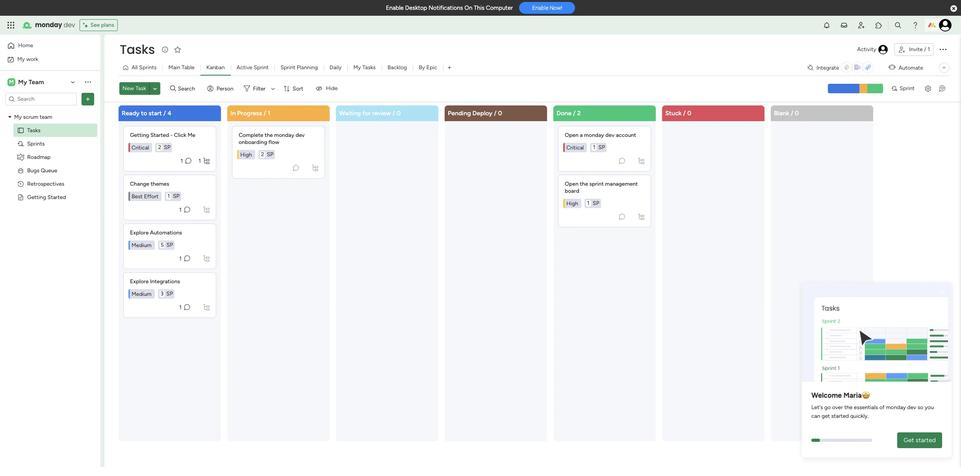 Task type: describe. For each thing, give the bounding box(es) containing it.
activity button
[[855, 43, 892, 56]]

daily
[[330, 64, 342, 71]]

retrospectives
[[27, 181, 64, 187]]

done / 2
[[557, 109, 581, 117]]

in progress / 1
[[231, 109, 271, 117]]

home
[[18, 42, 33, 49]]

2 sp for the
[[261, 151, 274, 158]]

help image
[[912, 21, 920, 29]]

/ right review
[[393, 109, 395, 117]]

daily button
[[324, 61, 348, 74]]

pending deploy / 0
[[448, 109, 503, 117]]

enable for enable desktop notifications on this computer
[[386, 4, 404, 11]]

lottie animation image
[[803, 286, 952, 385]]

sp for explore automations
[[167, 242, 173, 249]]

main table button
[[163, 61, 201, 74]]

high for open a monday dev account
[[567, 200, 579, 207]]

monday inside complete the monday dev onboarding flow
[[274, 132, 294, 139]]

workspace selection element
[[7, 77, 45, 87]]

2 0 from the left
[[498, 109, 503, 117]]

1 sp for done / 2
[[588, 200, 600, 207]]

list box containing my scrum team
[[0, 109, 101, 311]]

activity
[[858, 46, 877, 53]]

dev inside let's go over the essentials of monday dev so you can get started quickly.
[[908, 405, 917, 412]]

planning
[[297, 64, 318, 71]]

over
[[833, 405, 844, 412]]

sprint for sprint
[[900, 85, 915, 92]]

list box for ready to start
[[123, 123, 216, 318]]

critical for to
[[132, 144, 149, 151]]

workspace options image
[[84, 78, 92, 86]]

monday right a
[[585, 132, 605, 139]]

add view image
[[448, 65, 451, 71]]

monday up home button
[[35, 20, 62, 30]]

my scrum team
[[14, 114, 52, 120]]

complete the monday dev onboarding flow
[[239, 132, 306, 146]]

search everything image
[[895, 21, 903, 29]]

2 for complete the monday dev onboarding flow
[[261, 151, 264, 158]]

/ right deploy
[[494, 109, 497, 117]]

change
[[130, 181, 149, 187]]

sort button
[[280, 82, 308, 95]]

filter button
[[241, 82, 278, 95]]

Search in workspace field
[[17, 95, 66, 104]]

sprint for sprint planning
[[281, 64, 296, 71]]

open a monday dev account
[[565, 132, 637, 139]]

kanban button
[[201, 61, 231, 74]]

kanban
[[207, 64, 225, 71]]

2 sp for started
[[158, 144, 171, 151]]

a
[[580, 132, 583, 139]]

home button
[[5, 39, 85, 52]]

apps image
[[876, 21, 883, 29]]

/ inside button
[[925, 46, 927, 53]]

enable now! button
[[520, 2, 576, 14]]

the for in progress
[[265, 132, 273, 139]]

click
[[174, 132, 186, 139]]

getting for getting started
[[27, 194, 46, 201]]

change themes
[[130, 181, 169, 187]]

maria🤩
[[844, 392, 871, 401]]

main
[[169, 64, 180, 71]]

select product image
[[7, 21, 15, 29]]

ready to start / 4
[[122, 109, 172, 117]]

desktop
[[405, 4, 428, 11]]

can
[[812, 414, 821, 420]]

invite members image
[[858, 21, 866, 29]]

epic
[[427, 64, 438, 71]]

integrations
[[150, 279, 180, 285]]

my for my team
[[18, 78, 27, 86]]

work
[[26, 56, 38, 62]]

3 sp
[[161, 291, 173, 297]]

list box for done
[[559, 123, 652, 228]]

automate
[[899, 64, 924, 71]]

hide
[[326, 85, 338, 92]]

sprint button
[[889, 82, 919, 95]]

for
[[363, 109, 371, 117]]

my for my scrum team
[[14, 114, 22, 120]]

my for my work
[[17, 56, 25, 62]]

workspace image
[[7, 78, 15, 87]]

0 horizontal spatial sprint
[[254, 64, 269, 71]]

sprint planning
[[281, 64, 318, 71]]

1 inside button
[[928, 46, 931, 53]]

0 vertical spatial 1 sp
[[593, 144, 606, 151]]

plans
[[101, 22, 114, 28]]

waiting
[[339, 109, 361, 117]]

dapulse integrations image
[[808, 65, 814, 71]]

0 vertical spatial 2
[[578, 109, 581, 117]]

now!
[[550, 5, 563, 11]]

management
[[606, 181, 638, 187]]

sp for open a monday dev account
[[599, 144, 606, 151]]

sprint planning button
[[275, 61, 324, 74]]

invite / 1
[[910, 46, 931, 53]]

main table
[[169, 64, 195, 71]]

board
[[565, 188, 580, 195]]

this
[[474, 4, 485, 11]]

active sprint button
[[231, 61, 275, 74]]

queue
[[41, 167, 57, 174]]

themes
[[151, 181, 169, 187]]

stuck / 0
[[666, 109, 692, 117]]

4 0 from the left
[[796, 109, 800, 117]]

stuck
[[666, 109, 682, 117]]

ready
[[122, 109, 140, 117]]

open for open a monday dev account
[[565, 132, 579, 139]]

person button
[[204, 82, 238, 95]]

me
[[188, 132, 196, 139]]

/ right blank
[[791, 109, 794, 117]]

add to favorites image
[[174, 46, 182, 53]]

explore for explore integrations
[[130, 279, 149, 285]]

best
[[132, 193, 143, 200]]

started for getting started
[[48, 194, 66, 201]]

sprint
[[590, 181, 604, 187]]

to
[[141, 109, 147, 117]]

task
[[136, 85, 146, 92]]

table
[[182, 64, 195, 71]]

Search field
[[176, 83, 200, 94]]

show board description image
[[161, 46, 170, 54]]

1 sp for ready to start / 4
[[168, 193, 180, 200]]

0 vertical spatial options image
[[939, 44, 948, 54]]

inbox image
[[841, 21, 849, 29]]

5
[[161, 242, 164, 249]]

all sprints button
[[119, 61, 163, 74]]

caret down image
[[8, 114, 11, 120]]

welcome maria🤩
[[812, 392, 871, 401]]



Task type: locate. For each thing, give the bounding box(es) containing it.
2 right 'done'
[[578, 109, 581, 117]]

2 critical from the left
[[567, 144, 584, 151]]

public board image
[[17, 127, 24, 134]]

tasks inside my tasks "button"
[[363, 64, 376, 71]]

open the sprint management board
[[565, 181, 640, 195]]

sp
[[164, 144, 171, 151], [599, 144, 606, 151], [267, 151, 274, 158], [173, 193, 180, 200], [593, 200, 600, 207], [167, 242, 173, 249], [166, 291, 173, 297]]

essentials
[[855, 405, 879, 412]]

enable now!
[[533, 5, 563, 11]]

maria williams image
[[940, 19, 952, 32]]

progress bar
[[812, 440, 821, 443]]

sp right 3
[[166, 291, 173, 297]]

5 sp
[[161, 242, 173, 249]]

1 vertical spatial 1 sp
[[168, 193, 180, 200]]

1 vertical spatial medium
[[132, 291, 152, 298]]

sp for getting started - click me
[[164, 144, 171, 151]]

0 vertical spatial the
[[265, 132, 273, 139]]

the inside let's go over the essentials of monday dev so you can get started quickly.
[[845, 405, 853, 412]]

the for open a monday dev account
[[580, 181, 589, 187]]

0 horizontal spatial critical
[[132, 144, 149, 151]]

complete
[[239, 132, 263, 139]]

0 right review
[[397, 109, 401, 117]]

sp down open the sprint management board
[[593, 200, 600, 207]]

0
[[397, 109, 401, 117], [498, 109, 503, 117], [688, 109, 692, 117], [796, 109, 800, 117]]

sprint left the planning on the left
[[281, 64, 296, 71]]

1 sp
[[593, 144, 606, 151], [168, 193, 180, 200], [588, 200, 600, 207]]

in
[[231, 109, 236, 117]]

1 sp down open the sprint management board
[[588, 200, 600, 207]]

notifications
[[429, 4, 463, 11]]

get
[[904, 437, 915, 445]]

monday inside let's go over the essentials of monday dev so you can get started quickly.
[[887, 405, 907, 412]]

explore
[[130, 230, 149, 236], [130, 279, 149, 285]]

open up board
[[565, 181, 579, 187]]

let's go over the essentials of monday dev so you can get started quickly.
[[812, 405, 935, 420]]

1 horizontal spatial tasks
[[120, 41, 155, 58]]

the inside open the sprint management board
[[580, 181, 589, 187]]

getting right public board icon
[[27, 194, 46, 201]]

my tasks button
[[348, 61, 382, 74]]

sprints up roadmap
[[27, 141, 45, 147]]

high down board
[[567, 200, 579, 207]]

1 horizontal spatial started
[[916, 437, 937, 445]]

flow
[[269, 139, 280, 146]]

0 right deploy
[[498, 109, 503, 117]]

1 vertical spatial high
[[567, 200, 579, 207]]

options image
[[939, 44, 948, 54], [84, 95, 92, 103]]

2 sp down getting started - click me
[[158, 144, 171, 151]]

new task
[[123, 85, 146, 92]]

blank
[[775, 109, 790, 117]]

1 vertical spatial open
[[565, 181, 579, 187]]

let's
[[812, 405, 824, 412]]

sp right 5
[[167, 242, 173, 249]]

autopilot image
[[890, 62, 896, 72]]

you
[[926, 405, 935, 412]]

2 vertical spatial 1 sp
[[588, 200, 600, 207]]

notifications image
[[824, 21, 831, 29]]

2 vertical spatial 2
[[261, 151, 264, 158]]

collapse board header image
[[942, 65, 948, 71]]

1 horizontal spatial list box
[[123, 123, 216, 318]]

2
[[578, 109, 581, 117], [158, 144, 161, 151], [261, 151, 264, 158]]

sp for explore integrations
[[166, 291, 173, 297]]

1 vertical spatial started
[[916, 437, 937, 445]]

sort
[[293, 85, 303, 92]]

3
[[161, 291, 164, 297]]

all
[[132, 64, 138, 71]]

see plans
[[90, 22, 114, 28]]

my right caret down image on the left
[[14, 114, 22, 120]]

started down retrospectives
[[48, 194, 66, 201]]

angle down image
[[153, 86, 157, 92]]

tasks
[[120, 41, 155, 58], [363, 64, 376, 71], [27, 127, 41, 134]]

1 medium from the top
[[132, 242, 152, 249]]

0 vertical spatial started
[[832, 414, 850, 420]]

1 horizontal spatial getting
[[130, 132, 149, 139]]

my inside workspace selection element
[[18, 78, 27, 86]]

sprints right all
[[139, 64, 157, 71]]

enable
[[386, 4, 404, 11], [533, 5, 549, 11]]

0 right blank
[[796, 109, 800, 117]]

hide button
[[311, 82, 343, 95]]

getting started - click me
[[130, 132, 196, 139]]

/ right invite
[[925, 46, 927, 53]]

my for my tasks
[[354, 64, 361, 71]]

v2 search image
[[170, 84, 176, 93]]

Tasks field
[[118, 41, 157, 58]]

1 explore from the top
[[130, 230, 149, 236]]

2 down getting started - click me
[[158, 144, 161, 151]]

1 vertical spatial started
[[48, 194, 66, 201]]

1 vertical spatial getting
[[27, 194, 46, 201]]

my left the work
[[17, 56, 25, 62]]

1 critical from the left
[[132, 144, 149, 151]]

start
[[149, 109, 162, 117]]

go
[[825, 405, 832, 412]]

enable for enable now!
[[533, 5, 549, 11]]

deploy
[[473, 109, 493, 117]]

explore left automations
[[130, 230, 149, 236]]

effort
[[144, 193, 159, 200]]

tasks left backlog
[[363, 64, 376, 71]]

all sprints
[[132, 64, 157, 71]]

1 horizontal spatial 2
[[261, 151, 264, 158]]

critical for /
[[567, 144, 584, 151]]

the inside complete the monday dev onboarding flow
[[265, 132, 273, 139]]

4
[[168, 109, 172, 117]]

critical down getting started - click me
[[132, 144, 149, 151]]

explore automations
[[130, 230, 182, 236]]

see plans button
[[80, 19, 118, 31]]

1 horizontal spatial the
[[580, 181, 589, 187]]

2 explore from the top
[[130, 279, 149, 285]]

2 sp down flow
[[261, 151, 274, 158]]

critical down a
[[567, 144, 584, 151]]

0 horizontal spatial tasks
[[27, 127, 41, 134]]

high for in progress
[[240, 151, 252, 158]]

1 sp down themes
[[168, 193, 180, 200]]

started left -
[[151, 132, 169, 139]]

onboarding
[[239, 139, 267, 146]]

/
[[925, 46, 927, 53], [164, 109, 166, 117], [264, 109, 266, 117], [393, 109, 395, 117], [494, 109, 497, 117], [574, 109, 576, 117], [684, 109, 686, 117], [791, 109, 794, 117]]

options image up collapse board header icon
[[939, 44, 948, 54]]

0 vertical spatial 2 sp
[[158, 144, 171, 151]]

enable left now! at the top right of page
[[533, 5, 549, 11]]

by epic button
[[413, 61, 443, 74]]

dev inside complete the monday dev onboarding flow
[[296, 132, 305, 139]]

explore for explore automations
[[130, 230, 149, 236]]

the up flow
[[265, 132, 273, 139]]

0 horizontal spatial getting
[[27, 194, 46, 201]]

1 horizontal spatial high
[[567, 200, 579, 207]]

open for open the sprint management board
[[565, 181, 579, 187]]

started down the "over"
[[832, 414, 850, 420]]

sp for complete the monday dev onboarding flow
[[267, 151, 274, 158]]

review
[[373, 109, 391, 117]]

of
[[880, 405, 885, 412]]

0 horizontal spatial high
[[240, 151, 252, 158]]

-
[[171, 132, 173, 139]]

my team
[[18, 78, 44, 86]]

done
[[557, 109, 572, 117]]

open left a
[[565, 132, 579, 139]]

/ right stuck at the top right of the page
[[684, 109, 686, 117]]

medium for automations
[[132, 242, 152, 249]]

started inside get started button
[[916, 437, 937, 445]]

0 horizontal spatial sprints
[[27, 141, 45, 147]]

1 horizontal spatial critical
[[567, 144, 584, 151]]

explore left integrations
[[130, 279, 149, 285]]

2 open from the top
[[565, 181, 579, 187]]

getting down to
[[130, 132, 149, 139]]

automations
[[150, 230, 182, 236]]

pending
[[448, 109, 471, 117]]

my right "daily"
[[354, 64, 361, 71]]

1 open from the top
[[565, 132, 579, 139]]

option
[[0, 110, 101, 112]]

2 horizontal spatial sprint
[[900, 85, 915, 92]]

monday
[[35, 20, 62, 30], [274, 132, 294, 139], [585, 132, 605, 139], [887, 405, 907, 412]]

2 horizontal spatial tasks
[[363, 64, 376, 71]]

dapulse close image
[[951, 5, 958, 13]]

3 0 from the left
[[688, 109, 692, 117]]

monday right of
[[887, 405, 907, 412]]

sprint down automate at the right
[[900, 85, 915, 92]]

best effort
[[132, 193, 159, 200]]

/ right 'done'
[[574, 109, 576, 117]]

/ left 4
[[164, 109, 166, 117]]

1 vertical spatial explore
[[130, 279, 149, 285]]

sprint right active
[[254, 64, 269, 71]]

2 horizontal spatial 2
[[578, 109, 581, 117]]

0 horizontal spatial started
[[832, 414, 850, 420]]

0 horizontal spatial options image
[[84, 95, 92, 103]]

options image down workspace options image
[[84, 95, 92, 103]]

getting for getting started - click me
[[130, 132, 149, 139]]

tasks up all
[[120, 41, 155, 58]]

tasks right public board image
[[27, 127, 41, 134]]

0 horizontal spatial 2 sp
[[158, 144, 171, 151]]

started for getting started - click me
[[151, 132, 169, 139]]

the left the sprint
[[580, 181, 589, 187]]

started inside let's go over the essentials of monday dev so you can get started quickly.
[[832, 414, 850, 420]]

medium for integrations
[[132, 291, 152, 298]]

sprints inside button
[[139, 64, 157, 71]]

1 horizontal spatial sprints
[[139, 64, 157, 71]]

0 vertical spatial medium
[[132, 242, 152, 249]]

high down onboarding
[[240, 151, 252, 158]]

0 horizontal spatial list box
[[0, 109, 101, 311]]

my inside button
[[17, 56, 25, 62]]

integrate
[[817, 64, 840, 71]]

row group containing ready to start
[[117, 105, 879, 468]]

new
[[123, 85, 134, 92]]

0 right stuck at the top right of the page
[[688, 109, 692, 117]]

so
[[918, 405, 924, 412]]

quickly.
[[851, 414, 870, 420]]

medium down explore automations
[[132, 242, 152, 249]]

arrow down image
[[269, 84, 278, 94]]

person
[[217, 85, 234, 92]]

medium down explore integrations
[[132, 291, 152, 298]]

2 vertical spatial the
[[845, 405, 853, 412]]

list box
[[0, 109, 101, 311], [123, 123, 216, 318], [559, 123, 652, 228]]

sp for open the sprint management board
[[593, 200, 600, 207]]

1 vertical spatial 2
[[158, 144, 161, 151]]

sprint
[[254, 64, 269, 71], [281, 64, 296, 71], [900, 85, 915, 92]]

2 vertical spatial tasks
[[27, 127, 41, 134]]

roadmap
[[27, 154, 51, 161]]

enable desktop notifications on this computer
[[386, 4, 513, 11]]

0 horizontal spatial 2
[[158, 144, 161, 151]]

see
[[90, 22, 100, 28]]

0 vertical spatial open
[[565, 132, 579, 139]]

sp down -
[[164, 144, 171, 151]]

on
[[465, 4, 473, 11]]

enable left desktop
[[386, 4, 404, 11]]

sp for change themes
[[173, 193, 180, 200]]

2 horizontal spatial list box
[[559, 123, 652, 228]]

sp right effort
[[173, 193, 180, 200]]

invite
[[910, 46, 924, 53]]

1 vertical spatial options image
[[84, 95, 92, 103]]

monday dev
[[35, 20, 75, 30]]

started inside row group
[[151, 132, 169, 139]]

backlog button
[[382, 61, 413, 74]]

0 vertical spatial started
[[151, 132, 169, 139]]

list box containing open a monday dev account
[[559, 123, 652, 228]]

1 vertical spatial sprints
[[27, 141, 45, 147]]

sp down open a monday dev account
[[599, 144, 606, 151]]

1 vertical spatial tasks
[[363, 64, 376, 71]]

my work
[[17, 56, 38, 62]]

1 horizontal spatial enable
[[533, 5, 549, 11]]

0 vertical spatial high
[[240, 151, 252, 158]]

by epic
[[419, 64, 438, 71]]

1 horizontal spatial options image
[[939, 44, 948, 54]]

getting started
[[27, 194, 66, 201]]

1 horizontal spatial started
[[151, 132, 169, 139]]

sprints
[[139, 64, 157, 71], [27, 141, 45, 147]]

1 horizontal spatial 2 sp
[[261, 151, 274, 158]]

0 vertical spatial tasks
[[120, 41, 155, 58]]

row group
[[117, 105, 879, 468]]

0 vertical spatial sprints
[[139, 64, 157, 71]]

/ right progress
[[264, 109, 266, 117]]

my right 'workspace' image
[[18, 78, 27, 86]]

medium
[[132, 242, 152, 249], [132, 291, 152, 298]]

0 horizontal spatial enable
[[386, 4, 404, 11]]

2 for getting started - click me
[[158, 144, 161, 151]]

open inside open the sprint management board
[[565, 181, 579, 187]]

my inside "button"
[[354, 64, 361, 71]]

2 medium from the top
[[132, 291, 152, 298]]

1 horizontal spatial sprint
[[281, 64, 296, 71]]

public board image
[[17, 194, 24, 201]]

started right get
[[916, 437, 937, 445]]

enable inside button
[[533, 5, 549, 11]]

get
[[822, 414, 831, 420]]

1 vertical spatial the
[[580, 181, 589, 187]]

monday up flow
[[274, 132, 294, 139]]

team
[[29, 78, 44, 86]]

2 horizontal spatial the
[[845, 405, 853, 412]]

0 horizontal spatial started
[[48, 194, 66, 201]]

0 vertical spatial explore
[[130, 230, 149, 236]]

the right the "over"
[[845, 405, 853, 412]]

2 down onboarding
[[261, 151, 264, 158]]

0 horizontal spatial the
[[265, 132, 273, 139]]

1 0 from the left
[[397, 109, 401, 117]]

list box containing getting started - click me
[[123, 123, 216, 318]]

sp down flow
[[267, 151, 274, 158]]

account
[[616, 132, 637, 139]]

close image
[[939, 289, 947, 296]]

lottie animation element
[[803, 283, 952, 385]]

0 vertical spatial getting
[[130, 132, 149, 139]]

my tasks
[[354, 64, 376, 71]]

1 sp down open a monday dev account
[[593, 144, 606, 151]]

1 vertical spatial 2 sp
[[261, 151, 274, 158]]

scrum
[[23, 114, 38, 120]]

new task button
[[119, 82, 149, 95]]

getting
[[130, 132, 149, 139], [27, 194, 46, 201]]



Task type: vqa. For each thing, say whether or not it's contained in the screenshot.
Active
yes



